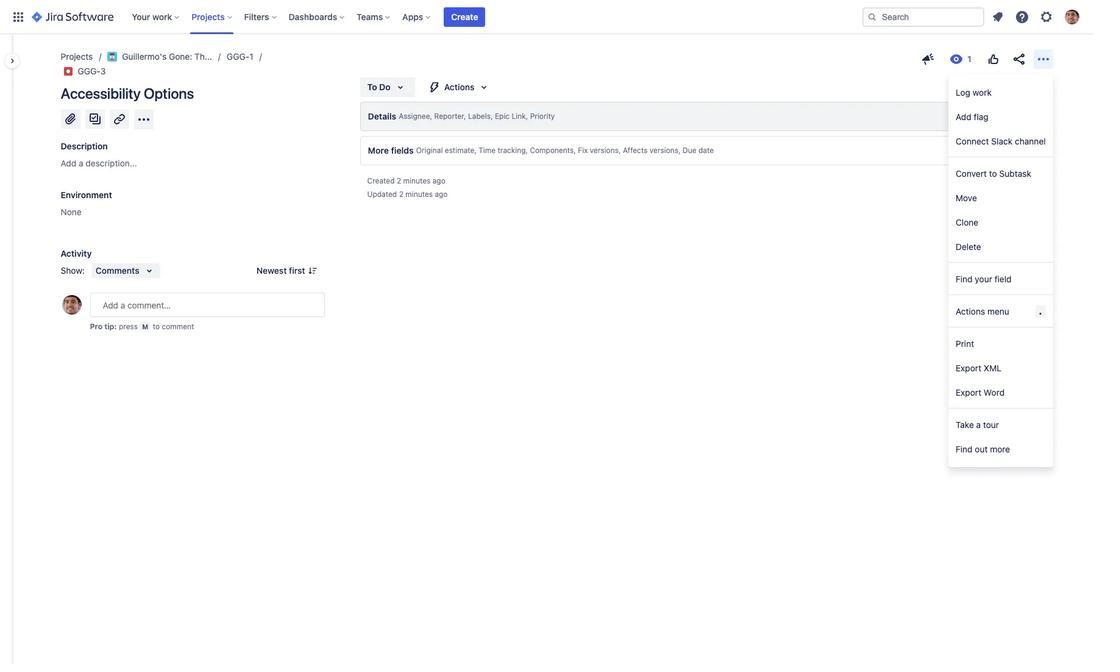 Task type: locate. For each thing, give the bounding box(es) containing it.
menu
[[988, 306, 1010, 316]]

export xml link
[[949, 356, 1054, 380]]

find left your
[[956, 274, 973, 284]]

work for your work
[[152, 11, 172, 22]]

channel
[[1015, 136, 1046, 146]]

0 vertical spatial projects
[[192, 11, 225, 22]]

ago
[[433, 176, 446, 185], [435, 190, 448, 199]]

Search field
[[863, 7, 985, 27]]

0 horizontal spatial versions,
[[590, 146, 621, 155]]

1 horizontal spatial a
[[977, 419, 981, 430]]

date
[[699, 146, 714, 155]]

work right log
[[973, 87, 992, 97]]

details assignee, reporter, labels, epic link, priority
[[368, 111, 555, 121]]

comments button
[[92, 263, 160, 278]]

work inside button
[[973, 87, 992, 97]]

1 horizontal spatial work
[[973, 87, 992, 97]]

work inside dropdown button
[[152, 11, 172, 22]]

2 group from the top
[[949, 157, 1054, 262]]

comment
[[162, 322, 194, 331]]

1 vertical spatial 2
[[399, 190, 404, 199]]

0 vertical spatial ggg-
[[227, 51, 250, 62]]

2 right created
[[397, 176, 401, 185]]

ggg- inside 'link'
[[227, 51, 250, 62]]

show:
[[61, 265, 85, 276]]

0 vertical spatial to
[[990, 168, 997, 178]]

2 right the updated
[[399, 190, 404, 199]]

add flag
[[956, 111, 989, 122]]

2 versions, from the left
[[650, 146, 681, 155]]

1 vertical spatial a
[[977, 419, 981, 430]]

group containing print
[[949, 327, 1054, 408]]

dashboards button
[[285, 7, 350, 27]]

minutes
[[403, 176, 431, 185], [406, 190, 433, 199]]

a inside button
[[977, 419, 981, 430]]

1 vertical spatial projects
[[61, 51, 93, 62]]

0 vertical spatial 2
[[397, 176, 401, 185]]

link,
[[512, 112, 528, 121]]

take
[[956, 419, 974, 430]]

find inside group
[[956, 444, 973, 454]]

1 vertical spatial add
[[61, 158, 76, 168]]

a left tour
[[977, 419, 981, 430]]

projects up th...
[[192, 11, 225, 22]]

1 find from the top
[[956, 274, 973, 284]]

labels,
[[468, 112, 493, 121]]

actions for actions menu
[[956, 306, 986, 316]]

ggg-3 link
[[78, 64, 106, 79]]

assignee,
[[399, 112, 432, 121]]

bug image
[[63, 66, 73, 76]]

projects for projects popup button
[[192, 11, 225, 22]]

guillermo's gone: th... link
[[108, 49, 212, 64]]

press
[[119, 322, 138, 331]]

4 group from the top
[[949, 409, 1054, 465]]

find out more link
[[949, 437, 1054, 461]]

add for add a description...
[[61, 158, 76, 168]]

find left out
[[956, 444, 973, 454]]

versions,
[[590, 146, 621, 155], [650, 146, 681, 155]]

filters button
[[241, 7, 281, 27]]

1 vertical spatial ggg-
[[78, 66, 101, 76]]

delete button
[[949, 234, 1054, 259]]

dashboards
[[289, 11, 337, 22]]

work for log work
[[973, 87, 992, 97]]

add app image
[[136, 112, 151, 127]]

versions, right fix
[[590, 146, 621, 155]]

print link
[[949, 331, 1054, 356]]

projects button
[[188, 7, 237, 27]]

flag
[[974, 111, 989, 122]]

jira software image
[[32, 9, 114, 24], [32, 9, 114, 24]]

3 group from the top
[[949, 327, 1054, 408]]

projects link
[[61, 49, 93, 64]]

0 horizontal spatial ggg-
[[78, 66, 101, 76]]

export for export word
[[956, 387, 982, 397]]

out
[[975, 444, 988, 454]]

primary element
[[7, 0, 863, 34]]

environment
[[61, 190, 112, 200]]

xml
[[984, 363, 1002, 373]]

2 find from the top
[[956, 444, 973, 454]]

clone button
[[949, 210, 1054, 234]]

group containing log work
[[949, 76, 1054, 157]]

group containing convert to subtask
[[949, 157, 1054, 262]]

due
[[683, 146, 697, 155]]

minutes down original
[[403, 176, 431, 185]]

1 vertical spatial actions
[[956, 306, 986, 316]]

attach image
[[63, 112, 78, 126]]

accessibility options
[[61, 85, 194, 102]]

find
[[956, 274, 973, 284], [956, 444, 973, 454]]

actions up details assignee, reporter, labels, epic link, priority
[[444, 82, 475, 92]]

find your field button
[[949, 266, 1054, 291]]

guillermo's
[[122, 51, 167, 62]]

to do
[[367, 82, 391, 92]]

0 horizontal spatial to
[[153, 322, 160, 331]]

group containing take a tour
[[949, 409, 1054, 465]]

1 vertical spatial ago
[[435, 190, 448, 199]]

export left word
[[956, 387, 982, 397]]

0 vertical spatial export
[[956, 363, 982, 373]]

your work button
[[128, 7, 184, 27]]

0 vertical spatial find
[[956, 274, 973, 284]]

minutes right the updated
[[406, 190, 433, 199]]

2 export from the top
[[956, 387, 982, 397]]

projects inside popup button
[[192, 11, 225, 22]]

more fields element
[[360, 136, 1053, 165]]

1 export from the top
[[956, 363, 982, 373]]

banner
[[0, 0, 1095, 34]]

0 horizontal spatial actions
[[444, 82, 475, 92]]

fix
[[578, 146, 588, 155]]

actions inside popup button
[[444, 82, 475, 92]]

more
[[991, 444, 1011, 454]]

ggg- right th...
[[227, 51, 250, 62]]

0 vertical spatial a
[[79, 158, 83, 168]]

clone
[[956, 217, 979, 227]]

1 vertical spatial work
[[973, 87, 992, 97]]

0 vertical spatial add
[[956, 111, 972, 122]]

details element
[[360, 102, 1053, 131]]

1 horizontal spatial add
[[956, 111, 972, 122]]

filters
[[244, 11, 269, 22]]

find out more
[[956, 444, 1011, 454]]

options
[[144, 85, 194, 102]]

work right your
[[152, 11, 172, 22]]

link issues, web pages, and more image
[[112, 112, 127, 126]]

updated
[[367, 190, 397, 199]]

th...
[[195, 51, 212, 62]]

group
[[949, 76, 1054, 157], [949, 157, 1054, 262], [949, 327, 1054, 408], [949, 409, 1054, 465]]

export for export xml
[[956, 363, 982, 373]]

actions left menu
[[956, 306, 986, 316]]

actions image
[[1036, 52, 1051, 66]]

guillermo's gone: th...
[[122, 51, 212, 62]]

0 vertical spatial work
[[152, 11, 172, 22]]

components,
[[530, 146, 576, 155]]

find for find out more
[[956, 444, 973, 454]]

0 horizontal spatial a
[[79, 158, 83, 168]]

0 vertical spatial actions
[[444, 82, 475, 92]]

0 horizontal spatial work
[[152, 11, 172, 22]]

1 horizontal spatial versions,
[[650, 146, 681, 155]]

1 vertical spatial find
[[956, 444, 973, 454]]

add inside button
[[956, 111, 972, 122]]

1 group from the top
[[949, 76, 1054, 157]]

ggg-
[[227, 51, 250, 62], [78, 66, 101, 76]]

tracking,
[[498, 146, 528, 155]]

a
[[79, 158, 83, 168], [977, 419, 981, 430]]

actions
[[444, 82, 475, 92], [956, 306, 986, 316]]

1 horizontal spatial ggg-
[[227, 51, 250, 62]]

1 horizontal spatial actions
[[956, 306, 986, 316]]

a down 'description'
[[79, 158, 83, 168]]

0 horizontal spatial projects
[[61, 51, 93, 62]]

0 horizontal spatial add
[[61, 158, 76, 168]]

more
[[368, 145, 389, 156]]

to right convert
[[990, 168, 997, 178]]

ggg- down projects link
[[78, 66, 101, 76]]

create
[[451, 11, 478, 22]]

add
[[956, 111, 972, 122], [61, 158, 76, 168]]

1 vertical spatial export
[[956, 387, 982, 397]]

add left the flag
[[956, 111, 972, 122]]

export
[[956, 363, 982, 373], [956, 387, 982, 397]]

log
[[956, 87, 971, 97]]

1 versions, from the left
[[590, 146, 621, 155]]

log work button
[[949, 80, 1054, 104]]

find inside button
[[956, 274, 973, 284]]

1 horizontal spatial to
[[990, 168, 997, 178]]

versions, left "due"
[[650, 146, 681, 155]]

configure
[[999, 177, 1039, 187]]

add down 'description'
[[61, 158, 76, 168]]

to right m at the left of the page
[[153, 322, 160, 331]]

find for find your field
[[956, 274, 973, 284]]

export left xml
[[956, 363, 982, 373]]

1 horizontal spatial projects
[[192, 11, 225, 22]]

your
[[975, 274, 993, 284]]

1
[[250, 51, 253, 62]]

projects up bug image
[[61, 51, 93, 62]]

tour
[[984, 419, 1000, 430]]

projects
[[192, 11, 225, 22], [61, 51, 93, 62]]

appswitcher icon image
[[11, 9, 26, 24]]

create button
[[444, 7, 486, 27]]



Task type: describe. For each thing, give the bounding box(es) containing it.
ggg-1 link
[[227, 49, 253, 64]]

1 vertical spatial minutes
[[406, 190, 433, 199]]

move
[[956, 192, 977, 203]]

ggg-1
[[227, 51, 253, 62]]

do
[[379, 82, 391, 92]]

notifications image
[[991, 9, 1006, 24]]

to do button
[[360, 77, 415, 97]]

word
[[984, 387, 1005, 397]]

original
[[416, 146, 443, 155]]

first
[[289, 265, 305, 276]]

vote options: no one has voted for this issue yet. image
[[986, 52, 1001, 66]]

description...
[[86, 158, 137, 168]]

convert to subtask
[[956, 168, 1032, 178]]

add flag button
[[949, 104, 1054, 129]]

details
[[368, 111, 396, 121]]

reporter,
[[434, 112, 466, 121]]

convert
[[956, 168, 987, 178]]

delete
[[956, 241, 982, 252]]

created 2 minutes ago updated 2 minutes ago
[[367, 176, 448, 199]]

0 vertical spatial minutes
[[403, 176, 431, 185]]

export xml
[[956, 363, 1002, 373]]

estimate,
[[445, 146, 477, 155]]

newest
[[257, 265, 287, 276]]

a for add
[[79, 158, 83, 168]]

copy link to issue image
[[103, 66, 113, 76]]

more fields original estimate, time tracking, components, fix versions, affects versions, due date
[[368, 145, 714, 156]]

take a tour button
[[949, 412, 1054, 437]]

m
[[142, 323, 148, 331]]

profile image of james peterson image
[[62, 295, 81, 315]]

activity
[[61, 248, 92, 259]]

actions button
[[420, 77, 499, 97]]

connect
[[956, 136, 990, 146]]

actions for actions
[[444, 82, 475, 92]]

newest first image
[[308, 266, 317, 276]]

none
[[61, 207, 82, 217]]

fields
[[391, 145, 414, 156]]

add for add flag
[[956, 111, 972, 122]]

accessibility
[[61, 85, 141, 102]]

description
[[61, 141, 108, 151]]

affects
[[623, 146, 648, 155]]

1 vertical spatial to
[[153, 322, 160, 331]]

ggg- for 1
[[227, 51, 250, 62]]

projects for projects link
[[61, 51, 93, 62]]

ggg-3
[[78, 66, 106, 76]]

3
[[101, 66, 106, 76]]

share image
[[1012, 52, 1027, 66]]

priority
[[530, 112, 555, 121]]

configure link
[[975, 173, 1046, 192]]

teams button
[[353, 7, 395, 27]]

export word link
[[949, 380, 1054, 404]]

connect slack channel
[[956, 136, 1046, 146]]

newest first
[[257, 265, 305, 276]]

create subtask image
[[88, 112, 102, 126]]

add a description...
[[61, 158, 137, 168]]

connect slack channel button
[[949, 129, 1054, 153]]

to
[[367, 82, 377, 92]]

take a tour
[[956, 419, 1000, 430]]

log work
[[956, 87, 992, 97]]

pro
[[90, 322, 103, 331]]

your work
[[132, 11, 172, 22]]

.
[[1039, 306, 1044, 316]]

move button
[[949, 185, 1054, 210]]

time
[[479, 146, 496, 155]]

find your field
[[956, 274, 1012, 284]]

pro tip: press m to comment
[[90, 322, 194, 331]]

actions menu
[[956, 306, 1010, 316]]

epic
[[495, 112, 510, 121]]

subtask
[[1000, 168, 1032, 178]]

field
[[995, 274, 1012, 284]]

a for take
[[977, 419, 981, 430]]

guillermo's gone: the game image
[[108, 52, 117, 62]]

print
[[956, 338, 975, 349]]

your profile and settings image
[[1065, 9, 1080, 24]]

banner containing your work
[[0, 0, 1095, 34]]

teams
[[357, 11, 383, 22]]

Add a comment… field
[[90, 293, 325, 317]]

newest first button
[[249, 263, 325, 278]]

comments
[[96, 265, 139, 276]]

sidebar navigation image
[[0, 49, 27, 73]]

slack
[[992, 136, 1013, 146]]

to inside button
[[990, 168, 997, 178]]

created
[[367, 176, 395, 185]]

give feedback image
[[921, 52, 936, 66]]

apps button
[[399, 7, 436, 27]]

convert to subtask button
[[949, 161, 1054, 185]]

0 vertical spatial ago
[[433, 176, 446, 185]]

help image
[[1015, 9, 1030, 24]]

apps
[[403, 11, 423, 22]]

gone:
[[169, 51, 192, 62]]

ggg- for 3
[[78, 66, 101, 76]]

tip:
[[104, 322, 117, 331]]

search image
[[868, 12, 878, 22]]

settings image
[[1040, 9, 1054, 24]]



Task type: vqa. For each thing, say whether or not it's contained in the screenshot.
a related to Add
yes



